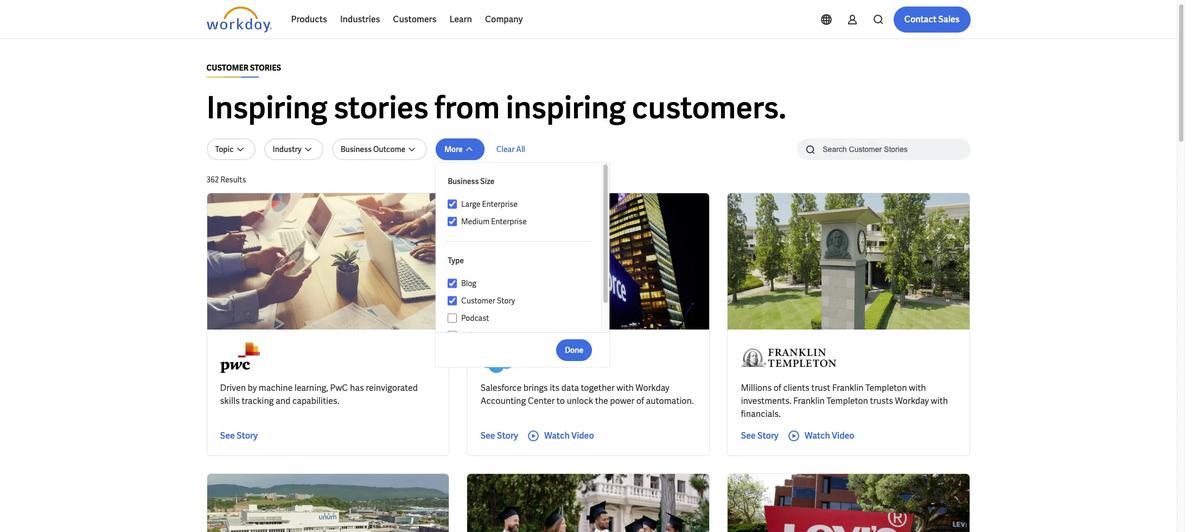 Task type: vqa. For each thing, say whether or not it's contained in the screenshot.
the 'Voice'
no



Task type: locate. For each thing, give the bounding box(es) containing it.
clear all button
[[493, 138, 529, 160]]

see story for salesforce brings its data together with workday accounting center to unlock the power of automation.
[[481, 430, 518, 441]]

see story link down skills
[[220, 429, 258, 442]]

see story
[[220, 430, 258, 441], [481, 430, 518, 441], [741, 430, 779, 441]]

workday inside millions of clients trust franklin templeton with investments. franklin templeton trusts workday with financials.
[[895, 395, 929, 407]]

results
[[220, 175, 246, 185]]

1 horizontal spatial see story
[[481, 430, 518, 441]]

templeton down trust
[[827, 395, 869, 407]]

see story link for millions of clients trust franklin templeton with investments. franklin templeton trusts workday with financials.
[[741, 429, 779, 442]]

3 see story from the left
[[741, 430, 779, 441]]

0 horizontal spatial watch video
[[544, 430, 594, 441]]

story down accounting at the bottom of page
[[497, 430, 518, 441]]

1 see from the left
[[220, 430, 235, 441]]

watch video link for center
[[527, 429, 594, 442]]

0 horizontal spatial business
[[341, 144, 372, 154]]

contact sales
[[905, 14, 960, 25]]

1 see story from the left
[[220, 430, 258, 441]]

templeton
[[866, 382, 907, 394], [827, 395, 869, 407]]

Search Customer Stories text field
[[817, 140, 950, 159]]

customers.
[[632, 88, 787, 128]]

0 vertical spatial enterprise
[[482, 199, 518, 209]]

video
[[461, 331, 481, 340], [572, 430, 594, 441], [832, 430, 855, 441]]

franklin templeton companies, llc image
[[741, 343, 837, 373]]

see story down accounting at the bottom of page
[[481, 430, 518, 441]]

customer story
[[461, 296, 515, 306]]

1 watch video link from the left
[[527, 429, 594, 442]]

franklin down trust
[[794, 395, 825, 407]]

1 horizontal spatial workday
[[895, 395, 929, 407]]

1 vertical spatial workday
[[895, 395, 929, 407]]

see story for millions of clients trust franklin templeton with investments. franklin templeton trusts workday with financials.
[[741, 430, 779, 441]]

watch video link for franklin
[[788, 429, 855, 442]]

0 horizontal spatial with
[[617, 382, 634, 394]]

0 horizontal spatial of
[[637, 395, 644, 407]]

customers button
[[387, 7, 443, 33]]

done button
[[556, 339, 592, 361]]

2 horizontal spatial video
[[832, 430, 855, 441]]

of
[[774, 382, 782, 394], [637, 395, 644, 407]]

0 horizontal spatial see story
[[220, 430, 258, 441]]

see
[[220, 430, 235, 441], [481, 430, 495, 441], [741, 430, 756, 441]]

2 horizontal spatial with
[[931, 395, 948, 407]]

watch
[[544, 430, 570, 441], [805, 430, 830, 441]]

0 vertical spatial workday
[[636, 382, 670, 394]]

of up investments.
[[774, 382, 782, 394]]

watch video down millions of clients trust franklin templeton with investments. franklin templeton trusts workday with financials.
[[805, 430, 855, 441]]

watch for franklin
[[805, 430, 830, 441]]

industry button
[[264, 138, 323, 160]]

workday inside salesforce brings its data together with workday accounting center to unlock the power of automation.
[[636, 382, 670, 394]]

center
[[528, 395, 555, 407]]

2 see from the left
[[481, 430, 495, 441]]

1 horizontal spatial with
[[909, 382, 926, 394]]

see down skills
[[220, 430, 235, 441]]

driven
[[220, 382, 246, 394]]

see for salesforce brings its data together with workday accounting center to unlock the power of automation.
[[481, 430, 495, 441]]

2 watch from the left
[[805, 430, 830, 441]]

templeton up trusts
[[866, 382, 907, 394]]

learning,
[[295, 382, 328, 394]]

products
[[291, 14, 327, 25]]

1 vertical spatial enterprise
[[491, 217, 527, 226]]

video down podcast
[[461, 331, 481, 340]]

millions
[[741, 382, 772, 394]]

watch down millions of clients trust franklin templeton with investments. franklin templeton trusts workday with financials.
[[805, 430, 830, 441]]

0 horizontal spatial franklin
[[794, 395, 825, 407]]

story down financials.
[[758, 430, 779, 441]]

data
[[562, 382, 579, 394]]

customer story link
[[457, 294, 591, 307]]

1 horizontal spatial business
[[448, 176, 479, 186]]

video down millions of clients trust franklin templeton with investments. franklin templeton trusts workday with financials.
[[832, 430, 855, 441]]

workday up automation.
[[636, 382, 670, 394]]

None checkbox
[[448, 199, 457, 209], [448, 296, 457, 306], [448, 313, 457, 323], [448, 199, 457, 209], [448, 296, 457, 306], [448, 313, 457, 323]]

see down financials.
[[741, 430, 756, 441]]

1 vertical spatial franklin
[[794, 395, 825, 407]]

watch for center
[[544, 430, 570, 441]]

clear all
[[497, 144, 525, 154]]

see story link
[[220, 429, 258, 442], [481, 429, 518, 442], [741, 429, 779, 442]]

accounting
[[481, 395, 526, 407]]

customer
[[461, 296, 496, 306]]

brings
[[524, 382, 548, 394]]

None checkbox
[[448, 217, 457, 226], [448, 278, 457, 288], [448, 331, 457, 340], [448, 217, 457, 226], [448, 278, 457, 288], [448, 331, 457, 340]]

watch video for to
[[544, 430, 594, 441]]

1 horizontal spatial watch video link
[[788, 429, 855, 442]]

watch video link down to in the bottom of the page
[[527, 429, 594, 442]]

3 see from the left
[[741, 430, 756, 441]]

business for business size
[[448, 176, 479, 186]]

watch down to in the bottom of the page
[[544, 430, 570, 441]]

2 watch video link from the left
[[788, 429, 855, 442]]

topic
[[215, 144, 234, 154]]

362 results
[[207, 175, 246, 185]]

1 horizontal spatial watch video
[[805, 430, 855, 441]]

watch video link
[[527, 429, 594, 442], [788, 429, 855, 442]]

business inside button
[[341, 144, 372, 154]]

0 vertical spatial franklin
[[833, 382, 864, 394]]

2 horizontal spatial see
[[741, 430, 756, 441]]

of inside millions of clients trust franklin templeton with investments. franklin templeton trusts workday with financials.
[[774, 382, 782, 394]]

franklin
[[833, 382, 864, 394], [794, 395, 825, 407]]

learn
[[450, 14, 472, 25]]

see story link down financials.
[[741, 429, 779, 442]]

its
[[550, 382, 560, 394]]

story
[[497, 296, 515, 306], [237, 430, 258, 441], [497, 430, 518, 441], [758, 430, 779, 441]]

see story down financials.
[[741, 430, 779, 441]]

enterprise down large enterprise link
[[491, 217, 527, 226]]

enterprise up medium enterprise at the left of page
[[482, 199, 518, 209]]

large
[[461, 199, 481, 209]]

of inside salesforce brings its data together with workday accounting center to unlock the power of automation.
[[637, 395, 644, 407]]

stories
[[334, 88, 429, 128]]

business
[[341, 144, 372, 154], [448, 176, 479, 186]]

the
[[595, 395, 608, 407]]

0 horizontal spatial watch video link
[[527, 429, 594, 442]]

customer
[[207, 63, 249, 73]]

video for millions of clients trust franklin templeton with investments. franklin templeton trusts workday with financials.
[[832, 430, 855, 441]]

of right 'power'
[[637, 395, 644, 407]]

2 horizontal spatial see story
[[741, 430, 779, 441]]

enterprise
[[482, 199, 518, 209], [491, 217, 527, 226]]

see story down skills
[[220, 430, 258, 441]]

business up large
[[448, 176, 479, 186]]

0 horizontal spatial see story link
[[220, 429, 258, 442]]

2 see story link from the left
[[481, 429, 518, 442]]

3 see story link from the left
[[741, 429, 779, 442]]

see down accounting at the bottom of page
[[481, 430, 495, 441]]

1 vertical spatial of
[[637, 395, 644, 407]]

blog
[[461, 278, 477, 288]]

by
[[248, 382, 257, 394]]

1 watch video from the left
[[544, 430, 594, 441]]

0 vertical spatial business
[[341, 144, 372, 154]]

inspiring stories from inspiring customers.
[[207, 88, 787, 128]]

1 watch from the left
[[544, 430, 570, 441]]

2 watch video from the left
[[805, 430, 855, 441]]

2 see story from the left
[[481, 430, 518, 441]]

company button
[[479, 7, 530, 33]]

0 horizontal spatial see
[[220, 430, 235, 441]]

see story link down accounting at the bottom of page
[[481, 429, 518, 442]]

0 horizontal spatial video
[[461, 331, 481, 340]]

1 horizontal spatial watch
[[805, 430, 830, 441]]

0 horizontal spatial workday
[[636, 382, 670, 394]]

video down unlock
[[572, 430, 594, 441]]

watch video down to in the bottom of the page
[[544, 430, 594, 441]]

pricewaterhousecoopers global licensing services corporation (pwc) image
[[220, 343, 260, 373]]

to
[[557, 395, 565, 407]]

workday right trusts
[[895, 395, 929, 407]]

company
[[485, 14, 523, 25]]

1 horizontal spatial of
[[774, 382, 782, 394]]

business left outcome
[[341, 144, 372, 154]]

franklin right trust
[[833, 382, 864, 394]]

with inside salesforce brings its data together with workday accounting center to unlock the power of automation.
[[617, 382, 634, 394]]

0 vertical spatial of
[[774, 382, 782, 394]]

2 horizontal spatial see story link
[[741, 429, 779, 442]]

inspiring
[[506, 88, 626, 128]]

0 horizontal spatial watch
[[544, 430, 570, 441]]

reinvigorated
[[366, 382, 418, 394]]

watch video link down millions of clients trust franklin templeton with investments. franklin templeton trusts workday with financials.
[[788, 429, 855, 442]]

1 horizontal spatial video
[[572, 430, 594, 441]]

1 horizontal spatial see story link
[[481, 429, 518, 442]]

1 vertical spatial business
[[448, 176, 479, 186]]

millions of clients trust franklin templeton with investments. franklin templeton trusts workday with financials.
[[741, 382, 948, 420]]

watch video for templeton
[[805, 430, 855, 441]]

0 vertical spatial templeton
[[866, 382, 907, 394]]

with
[[617, 382, 634, 394], [909, 382, 926, 394], [931, 395, 948, 407]]

1 horizontal spatial see
[[481, 430, 495, 441]]

watch video
[[544, 430, 594, 441], [805, 430, 855, 441]]

business outcome button
[[332, 138, 427, 160]]

topic button
[[207, 138, 255, 160]]

customers
[[393, 14, 437, 25]]



Task type: describe. For each thing, give the bounding box(es) containing it.
customer stories
[[207, 63, 281, 73]]

from
[[435, 88, 500, 128]]

go to the homepage image
[[207, 7, 272, 33]]

clients
[[784, 382, 810, 394]]

salesforce brings its data together with workday accounting center to unlock the power of automation.
[[481, 382, 694, 407]]

size
[[480, 176, 495, 186]]

stories
[[250, 63, 281, 73]]

industry
[[273, 144, 302, 154]]

1 horizontal spatial franklin
[[833, 382, 864, 394]]

video link
[[457, 329, 591, 342]]

all
[[516, 144, 525, 154]]

sales
[[939, 14, 960, 25]]

unlock
[[567, 395, 593, 407]]

and
[[276, 395, 291, 407]]

medium
[[461, 217, 490, 226]]

skills
[[220, 395, 240, 407]]

done
[[565, 345, 584, 355]]

video for salesforce brings its data together with workday accounting center to unlock the power of automation.
[[572, 430, 594, 441]]

pwc
[[330, 382, 348, 394]]

automation.
[[646, 395, 694, 407]]

see story link for salesforce brings its data together with workday accounting center to unlock the power of automation.
[[481, 429, 518, 442]]

business size
[[448, 176, 495, 186]]

products button
[[285, 7, 334, 33]]

more button
[[436, 138, 485, 160]]

has
[[350, 382, 364, 394]]

large enterprise link
[[457, 198, 591, 211]]

trusts
[[870, 395, 894, 407]]

power
[[610, 395, 635, 407]]

1 see story link from the left
[[220, 429, 258, 442]]

tracking
[[242, 395, 274, 407]]

medium enterprise
[[461, 217, 527, 226]]

machine
[[259, 382, 293, 394]]

enterprise for medium enterprise
[[491, 217, 527, 226]]

story down tracking
[[237, 430, 258, 441]]

business for business outcome
[[341, 144, 372, 154]]

large enterprise
[[461, 199, 518, 209]]

inspiring
[[207, 88, 328, 128]]

enterprise for large enterprise
[[482, 199, 518, 209]]

clear
[[497, 144, 515, 154]]

medium enterprise link
[[457, 215, 591, 228]]

capabilities.
[[292, 395, 339, 407]]

see for millions of clients trust franklin templeton with investments. franklin templeton trusts workday with financials.
[[741, 430, 756, 441]]

type
[[448, 256, 464, 265]]

salesforce.com image
[[481, 343, 524, 373]]

contact sales link
[[894, 7, 971, 33]]

together
[[581, 382, 615, 394]]

story down "blog" link
[[497, 296, 515, 306]]

salesforce
[[481, 382, 522, 394]]

learn button
[[443, 7, 479, 33]]

podcast
[[461, 313, 489, 323]]

more
[[445, 144, 463, 154]]

industries button
[[334, 7, 387, 33]]

trust
[[812, 382, 831, 394]]

investments.
[[741, 395, 792, 407]]

financials.
[[741, 408, 781, 420]]

1 vertical spatial templeton
[[827, 395, 869, 407]]

362
[[207, 175, 219, 185]]

contact
[[905, 14, 937, 25]]

outcome
[[373, 144, 406, 154]]

business outcome
[[341, 144, 406, 154]]

industries
[[340, 14, 380, 25]]

driven by machine learning, pwc has reinvigorated skills tracking and capabilities.
[[220, 382, 418, 407]]

podcast link
[[457, 312, 591, 325]]

blog link
[[457, 277, 591, 290]]



